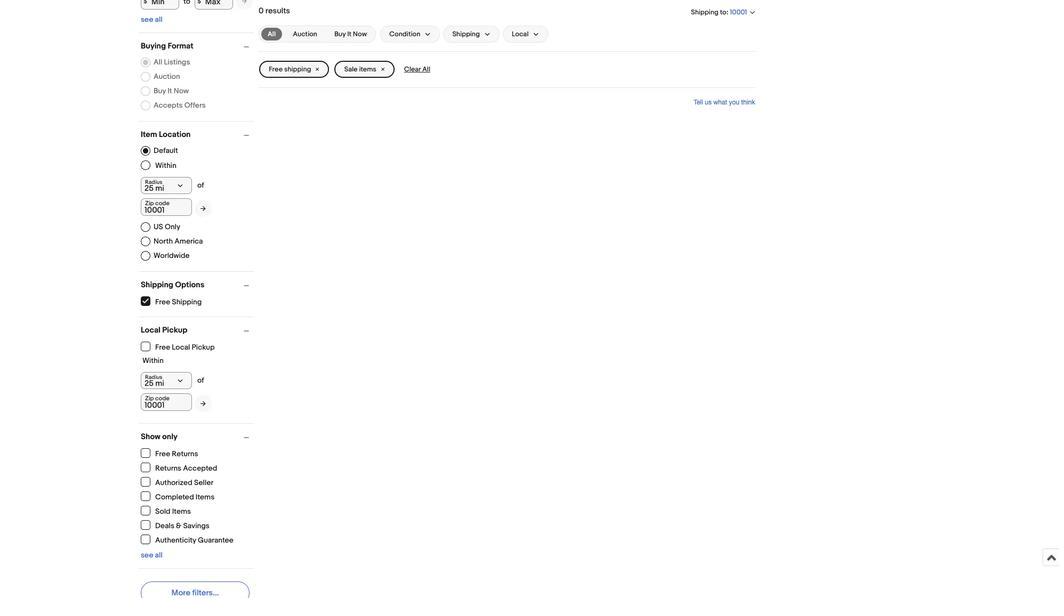 Task type: vqa. For each thing, say whether or not it's contained in the screenshot.
left 60%
no



Task type: describe. For each thing, give the bounding box(es) containing it.
authorized seller link
[[141, 477, 214, 487]]

0 results main content
[[259, 0, 755, 125]]

think
[[742, 99, 755, 106]]

tell us what you think link
[[694, 99, 755, 106]]

all for all listings
[[154, 58, 162, 67]]

north america
[[154, 237, 203, 246]]

auction link
[[287, 28, 324, 41]]

:
[[727, 8, 729, 16]]

Maximum Value in $ text field
[[195, 0, 233, 10]]

accepts
[[154, 101, 183, 110]]

condition
[[389, 30, 421, 38]]

free shipping
[[155, 297, 202, 307]]

free for free returns
[[155, 449, 170, 459]]

all listings
[[154, 58, 190, 67]]

0 results
[[259, 6, 290, 16]]

america
[[175, 237, 203, 246]]

north america link
[[141, 237, 203, 246]]

buy it now inside 'buy it now' link
[[334, 30, 367, 38]]

deals & savings link
[[141, 521, 210, 531]]

default
[[154, 146, 178, 155]]

free local pickup link
[[141, 342, 215, 352]]

authenticity guarantee link
[[141, 535, 234, 545]]

2 see all button from the top
[[141, 551, 163, 560]]

1 vertical spatial it
[[168, 86, 172, 95]]

auction inside 0 results main content
[[293, 30, 317, 38]]

returns accepted link
[[141, 463, 218, 473]]

it inside 0 results main content
[[347, 30, 352, 38]]

shipping options button
[[141, 280, 254, 290]]

item location button
[[141, 130, 254, 140]]

all link
[[261, 28, 282, 41]]

free for free shipping
[[269, 65, 283, 74]]

clear all link
[[400, 61, 435, 78]]

Minimum Value in $ text field
[[141, 0, 179, 10]]

worldwide
[[154, 251, 190, 260]]

show only
[[141, 432, 178, 442]]

authenticity guarantee
[[155, 536, 234, 545]]

local button
[[503, 26, 549, 43]]

local for local pickup
[[141, 325, 161, 336]]

1 vertical spatial buy
[[154, 86, 166, 95]]

shipping for shipping options
[[141, 280, 173, 290]]

default link
[[141, 146, 178, 156]]

clear
[[404, 65, 421, 74]]

all for first see all button
[[155, 15, 163, 24]]

completed items link
[[141, 492, 215, 502]]

see all for first see all button
[[141, 15, 163, 24]]

authorized seller
[[155, 478, 214, 487]]

to
[[720, 8, 727, 16]]

us only link
[[141, 222, 180, 232]]

accepted
[[183, 464, 217, 473]]

free for free shipping
[[155, 297, 170, 307]]

us
[[705, 99, 712, 106]]

north
[[154, 237, 173, 246]]

items for sold items
[[172, 507, 191, 516]]

see all for first see all button from the bottom of the page
[[141, 551, 163, 560]]

us only
[[154, 222, 180, 232]]

returns accepted
[[155, 464, 217, 473]]

free shipping
[[269, 65, 311, 74]]

clear all
[[404, 65, 431, 74]]

worldwide link
[[141, 251, 190, 261]]

buying
[[141, 41, 166, 51]]

pickup inside free local pickup link
[[192, 343, 215, 352]]

buying format button
[[141, 41, 254, 51]]

offers
[[184, 101, 206, 110]]

0
[[259, 6, 264, 16]]

completed
[[155, 493, 194, 502]]

authenticity
[[155, 536, 196, 545]]

buying format
[[141, 41, 193, 51]]

options
[[175, 280, 204, 290]]

1 see all button from the top
[[141, 15, 163, 24]]

sold items link
[[141, 506, 192, 516]]

what
[[714, 99, 728, 106]]

0 horizontal spatial buy it now
[[154, 86, 189, 95]]

shipping for shipping to : 10001
[[691, 8, 719, 16]]

shipping for shipping
[[453, 30, 480, 38]]

show
[[141, 432, 160, 442]]

listings
[[164, 58, 190, 67]]



Task type: locate. For each thing, give the bounding box(es) containing it.
0 vertical spatial buy it now
[[334, 30, 367, 38]]

shipping options
[[141, 280, 204, 290]]

auction down all listings
[[154, 72, 180, 81]]

2 see all from the top
[[141, 551, 163, 560]]

All selected text field
[[268, 29, 276, 39]]

of for location
[[197, 181, 204, 190]]

show only button
[[141, 432, 254, 442]]

free shipping link
[[259, 61, 329, 78]]

2 horizontal spatial all
[[423, 65, 431, 74]]

returns up the returns accepted
[[172, 449, 198, 459]]

2 horizontal spatial local
[[512, 30, 529, 38]]

2 vertical spatial local
[[172, 343, 190, 352]]

deals
[[155, 522, 174, 531]]

returns inside free returns link
[[172, 449, 198, 459]]

within
[[155, 161, 177, 170], [142, 356, 164, 365]]

buy right auction link
[[334, 30, 346, 38]]

item
[[141, 130, 157, 140]]

of up apply within filter image at the top left of page
[[197, 181, 204, 190]]

see for first see all button
[[141, 15, 153, 24]]

0 vertical spatial see all
[[141, 15, 163, 24]]

pickup down local pickup dropdown button
[[192, 343, 215, 352]]

location
[[159, 130, 191, 140]]

only
[[165, 222, 180, 232]]

guarantee
[[198, 536, 234, 545]]

0 vertical spatial see
[[141, 15, 153, 24]]

local inside dropdown button
[[512, 30, 529, 38]]

0 horizontal spatial now
[[174, 86, 189, 95]]

1 horizontal spatial pickup
[[192, 343, 215, 352]]

items for completed items
[[196, 493, 215, 502]]

0 horizontal spatial it
[[168, 86, 172, 95]]

seller
[[194, 478, 214, 487]]

1 horizontal spatial local
[[172, 343, 190, 352]]

see all
[[141, 15, 163, 24], [141, 551, 163, 560]]

free down local pickup
[[155, 343, 170, 352]]

only
[[162, 432, 178, 442]]

2 of from the top
[[197, 376, 204, 385]]

see down minimum value in $ text field
[[141, 15, 153, 24]]

all right clear
[[423, 65, 431, 74]]

free returns link
[[141, 449, 199, 459]]

0 vertical spatial auction
[[293, 30, 317, 38]]

now inside 0 results main content
[[353, 30, 367, 38]]

shipping
[[284, 65, 311, 74]]

accepts offers
[[154, 101, 206, 110]]

all for first see all button from the bottom of the page
[[155, 551, 163, 560]]

0 vertical spatial pickup
[[162, 325, 187, 336]]

buy up accepts
[[154, 86, 166, 95]]

1 horizontal spatial now
[[353, 30, 367, 38]]

1 horizontal spatial all
[[268, 30, 276, 38]]

pickup
[[162, 325, 187, 336], [192, 343, 215, 352]]

see all button
[[141, 15, 163, 24], [141, 551, 163, 560]]

1 vertical spatial within
[[142, 356, 164, 365]]

local for local
[[512, 30, 529, 38]]

tell
[[694, 99, 703, 106]]

it up sale
[[347, 30, 352, 38]]

returns
[[172, 449, 198, 459], [155, 464, 181, 473]]

you
[[729, 99, 740, 106]]

item location
[[141, 130, 191, 140]]

0 vertical spatial it
[[347, 30, 352, 38]]

all down 0 results
[[268, 30, 276, 38]]

auction
[[293, 30, 317, 38], [154, 72, 180, 81]]

free inside 0 results main content
[[269, 65, 283, 74]]

1 vertical spatial all
[[155, 551, 163, 560]]

0 horizontal spatial auction
[[154, 72, 180, 81]]

deals & savings
[[155, 522, 210, 531]]

1 of from the top
[[197, 181, 204, 190]]

items down seller
[[196, 493, 215, 502]]

see for first see all button from the bottom of the page
[[141, 551, 153, 560]]

free returns
[[155, 449, 198, 459]]

see all button down authenticity
[[141, 551, 163, 560]]

returns down free returns link at bottom left
[[155, 464, 181, 473]]

returns inside returns accepted "link"
[[155, 464, 181, 473]]

1 see all from the top
[[141, 15, 163, 24]]

sold
[[155, 507, 171, 516]]

1 horizontal spatial items
[[196, 493, 215, 502]]

shipping inside shipping to : 10001
[[691, 8, 719, 16]]

authorized
[[155, 478, 192, 487]]

0 horizontal spatial items
[[172, 507, 191, 516]]

1 all from the top
[[155, 15, 163, 24]]

free local pickup
[[155, 343, 215, 352]]

1 horizontal spatial buy
[[334, 30, 346, 38]]

sale items
[[344, 65, 377, 74]]

local up free local pickup link
[[141, 325, 161, 336]]

2 all from the top
[[155, 551, 163, 560]]

buy
[[334, 30, 346, 38], [154, 86, 166, 95]]

it up accepts
[[168, 86, 172, 95]]

pickup up free local pickup link
[[162, 325, 187, 336]]

0 horizontal spatial pickup
[[162, 325, 187, 336]]

0 vertical spatial local
[[512, 30, 529, 38]]

buy it now up accepts
[[154, 86, 189, 95]]

1 vertical spatial returns
[[155, 464, 181, 473]]

format
[[168, 41, 193, 51]]

all down minimum value in $ text field
[[155, 15, 163, 24]]

1 vertical spatial auction
[[154, 72, 180, 81]]

see
[[141, 15, 153, 24], [141, 551, 153, 560]]

10001
[[730, 8, 747, 17]]

items
[[196, 493, 215, 502], [172, 507, 191, 516]]

within down default
[[155, 161, 177, 170]]

0 horizontal spatial local
[[141, 325, 161, 336]]

None text field
[[141, 394, 192, 411]]

local
[[512, 30, 529, 38], [141, 325, 161, 336], [172, 343, 190, 352]]

items up deals & savings
[[172, 507, 191, 516]]

condition button
[[380, 26, 440, 43]]

1 see from the top
[[141, 15, 153, 24]]

buy it now
[[334, 30, 367, 38], [154, 86, 189, 95]]

0 vertical spatial items
[[196, 493, 215, 502]]

shipping button
[[443, 26, 500, 43]]

tell us what you think
[[694, 99, 755, 106]]

now up sale items
[[353, 30, 367, 38]]

&
[[176, 522, 182, 531]]

0 horizontal spatial all
[[154, 58, 162, 67]]

apply within filter image
[[201, 205, 206, 212]]

local down local pickup dropdown button
[[172, 343, 190, 352]]

1 vertical spatial see all button
[[141, 551, 163, 560]]

1 vertical spatial of
[[197, 376, 204, 385]]

free shipping link
[[141, 297, 202, 307]]

None text field
[[141, 198, 192, 216]]

now up the accepts offers at the left of the page
[[174, 86, 189, 95]]

free down show only
[[155, 449, 170, 459]]

buy it now link
[[328, 28, 373, 41]]

shipping inside dropdown button
[[453, 30, 480, 38]]

all down authenticity
[[155, 551, 163, 560]]

apply within filter image
[[201, 400, 206, 407]]

shipping
[[691, 8, 719, 16], [453, 30, 480, 38], [141, 280, 173, 290], [172, 297, 202, 307]]

within down free local pickup link
[[142, 356, 164, 365]]

free for free local pickup
[[155, 343, 170, 352]]

us
[[154, 222, 163, 232]]

shipping to : 10001
[[691, 8, 747, 17]]

of up apply within filter icon
[[197, 376, 204, 385]]

results
[[266, 6, 290, 16]]

0 vertical spatial see all button
[[141, 15, 163, 24]]

free left "shipping"
[[269, 65, 283, 74]]

local pickup
[[141, 325, 187, 336]]

it
[[347, 30, 352, 38], [168, 86, 172, 95]]

free down shipping options
[[155, 297, 170, 307]]

0 vertical spatial returns
[[172, 449, 198, 459]]

see all button down minimum value in $ text field
[[141, 15, 163, 24]]

auction right all text box
[[293, 30, 317, 38]]

of for pickup
[[197, 376, 204, 385]]

items
[[359, 65, 377, 74]]

1 vertical spatial see all
[[141, 551, 163, 560]]

0 vertical spatial of
[[197, 181, 204, 190]]

1 horizontal spatial it
[[347, 30, 352, 38]]

0 horizontal spatial buy
[[154, 86, 166, 95]]

0 vertical spatial buy
[[334, 30, 346, 38]]

1 vertical spatial pickup
[[192, 343, 215, 352]]

sale items link
[[335, 61, 395, 78]]

1 horizontal spatial auction
[[293, 30, 317, 38]]

2 see from the top
[[141, 551, 153, 560]]

buy inside 0 results main content
[[334, 30, 346, 38]]

all for all
[[268, 30, 276, 38]]

1 vertical spatial local
[[141, 325, 161, 336]]

see all down minimum value in $ text field
[[141, 15, 163, 24]]

0 vertical spatial now
[[353, 30, 367, 38]]

all down buying
[[154, 58, 162, 67]]

of
[[197, 181, 204, 190], [197, 376, 204, 385]]

completed items
[[155, 493, 215, 502]]

0 vertical spatial all
[[155, 15, 163, 24]]

1 vertical spatial buy it now
[[154, 86, 189, 95]]

all
[[268, 30, 276, 38], [154, 58, 162, 67], [423, 65, 431, 74]]

1 vertical spatial now
[[174, 86, 189, 95]]

free
[[269, 65, 283, 74], [155, 297, 170, 307], [155, 343, 170, 352], [155, 449, 170, 459]]

all
[[155, 15, 163, 24], [155, 551, 163, 560]]

1 horizontal spatial buy it now
[[334, 30, 367, 38]]

sold items
[[155, 507, 191, 516]]

local pickup button
[[141, 325, 254, 336]]

sale
[[344, 65, 358, 74]]

local right shipping dropdown button
[[512, 30, 529, 38]]

see all down authenticity
[[141, 551, 163, 560]]

buy it now up sale
[[334, 30, 367, 38]]

now
[[353, 30, 367, 38], [174, 86, 189, 95]]

1 vertical spatial see
[[141, 551, 153, 560]]

savings
[[183, 522, 210, 531]]

local inside free local pickup link
[[172, 343, 190, 352]]

see down deals & savings link
[[141, 551, 153, 560]]

1 vertical spatial items
[[172, 507, 191, 516]]

0 vertical spatial within
[[155, 161, 177, 170]]



